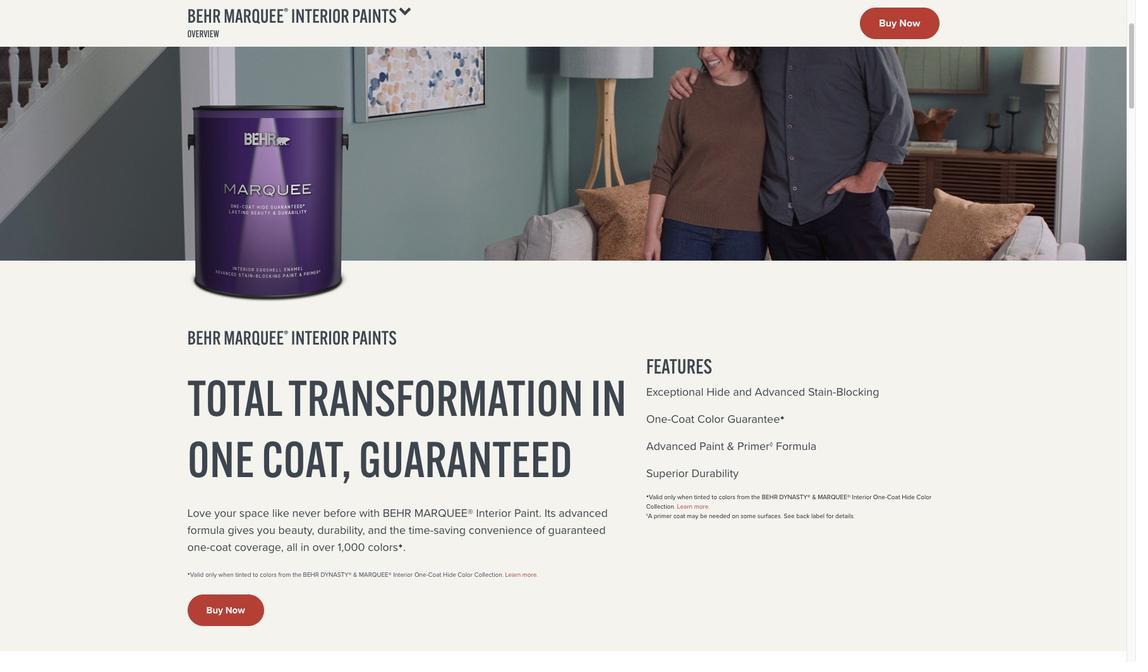Task type: describe. For each thing, give the bounding box(es) containing it.
of
[[536, 523, 545, 539]]

coat for ◆ valid only when tinted to colors from the behr dynasty® & marquee® interior one-coat hide color collection. learn more.
[[428, 571, 441, 580]]

0 vertical spatial and
[[733, 384, 752, 401]]

on
[[732, 512, 739, 521]]

some
[[741, 512, 756, 521]]

to for ◆ valid only when tinted to colors from the behr dynasty® & marquee® interior one-coat hide color collection. learn more.
[[253, 571, 258, 580]]

0 horizontal spatial buy
[[206, 604, 223, 618]]

coat for ◆ valid only when tinted to colors from the behr dynasty® & marquee® interior one-coat hide color collection.
[[887, 493, 900, 502]]

advanced paint & primer ◊ formula
[[646, 439, 816, 455]]

its
[[544, 505, 556, 522]]

in
[[301, 540, 309, 556]]

1 behr marquee ® interior paints from the top
[[187, 4, 397, 28]]

hide for ◆ valid only when tinted to colors from the behr dynasty® & marquee® interior one-coat hide color collection. learn more.
[[443, 571, 456, 580]]

one-
[[187, 540, 210, 556]]

beauty,
[[278, 523, 314, 539]]

collection. for ◆ valid only when tinted to colors from the behr dynasty® & marquee® interior one-coat hide color collection. learn more.
[[474, 571, 504, 580]]

collection. for ◆ valid only when tinted to colors from the behr dynasty® & marquee® interior one-coat hide color collection.
[[646, 502, 675, 512]]

valid for ◆ valid only when tinted to colors from the behr dynasty® & marquee® interior one-coat hide color collection.
[[649, 493, 662, 502]]

guaranteed
[[359, 429, 573, 490]]

colors for ◆ valid only when tinted to colors from the behr dynasty® & marquee® interior one-coat hide color collection. learn more.
[[260, 571, 277, 580]]

0 vertical spatial coat
[[673, 512, 685, 521]]

a
[[648, 512, 652, 521]]

guaranteed
[[548, 523, 606, 539]]

1 horizontal spatial color
[[697, 412, 724, 428]]

0 vertical spatial buy
[[879, 16, 897, 30]]

hide for ◆ valid only when tinted to colors from the behr dynasty® & marquee® interior one-coat hide color collection.
[[902, 493, 915, 502]]

needed
[[709, 512, 730, 521]]

& for ◆ valid only when tinted to colors from the behr dynasty® & marquee® interior one-coat hide color collection. learn more.
[[353, 571, 357, 580]]

coat,
[[262, 429, 351, 490]]

details.
[[835, 512, 855, 521]]

1 horizontal spatial one-
[[646, 412, 671, 428]]

when for ◆ valid only when tinted to colors from the behr dynasty® & marquee® interior one-coat hide color collection. learn more.
[[219, 571, 234, 580]]

◆ for ◆ .
[[398, 541, 403, 550]]

total
[[187, 368, 282, 429]]

behr inside ◆ valid only when tinted to colors from the behr dynasty® & marquee® interior one-coat hide color collection.
[[762, 493, 778, 502]]

marquee® for ◆ valid only when tinted to colors from the behr dynasty® & marquee® interior one-coat hide color collection.
[[818, 493, 850, 502]]

to for ◆ valid only when tinted to colors from the behr dynasty® & marquee® interior one-coat hide color collection.
[[712, 493, 717, 502]]

0 vertical spatial advanced
[[755, 384, 805, 401]]

overview
[[187, 28, 219, 40]]

dynasty® for ◆ valid only when tinted to colors from the behr dynasty® & marquee® interior one-coat hide color collection. learn more.
[[321, 571, 352, 580]]

1 paints from the top
[[352, 4, 397, 28]]

◊ inside advanced paint & primer ◊ formula
[[770, 440, 773, 449]]

formula
[[776, 439, 816, 455]]

only for ◆ valid only when tinted to colors from the behr dynasty® & marquee® interior one-coat hide color collection. learn more.
[[205, 571, 217, 580]]

for
[[826, 512, 834, 521]]

primer
[[737, 439, 770, 455]]

2 ® from the top
[[284, 328, 288, 342]]

1 vertical spatial buy now link
[[187, 595, 264, 627]]

see
[[784, 512, 795, 521]]

learn more.
[[677, 502, 710, 512]]

0 vertical spatial &
[[727, 439, 734, 455]]

from for ◆ valid only when tinted to colors from the behr dynasty® & marquee® interior one-coat hide color collection.
[[737, 493, 750, 502]]

over
[[312, 540, 335, 556]]

2 marquee from the top
[[224, 326, 284, 350]]

◊ inside ◊ a primer coat may be needed on some surfaces. see back label for details.
[[646, 513, 648, 518]]

valid for ◆ valid only when tinted to colors from the behr dynasty® & marquee® interior one-coat hide color collection. learn more.
[[190, 571, 204, 580]]

paint
[[700, 439, 724, 455]]

.
[[403, 540, 406, 556]]

1 horizontal spatial hide
[[707, 384, 730, 401]]

1 horizontal spatial learn
[[677, 502, 693, 512]]

exceptional
[[646, 384, 704, 401]]

◆ valid only when tinted to colors from the behr dynasty® & marquee® interior one-coat hide color collection. learn more.
[[187, 571, 538, 580]]

love your space like never before with behr marquee® interior paint. its advanced formula gives you beauty, durability, and the time-saving convenience of guaranteed one-coat coverage, all in over 1,000 colors
[[187, 505, 608, 556]]

be
[[700, 512, 707, 521]]

exceptional hide and advanced stain-blocking
[[646, 384, 879, 401]]

now for the topmost buy now link
[[899, 16, 920, 30]]

time-
[[409, 523, 434, 539]]

blocking
[[836, 384, 879, 401]]

superior
[[646, 466, 689, 482]]

you
[[257, 523, 275, 539]]

0 vertical spatial buy now link
[[860, 7, 939, 39]]

guarantee
[[727, 412, 780, 428]]

transformation
[[288, 368, 583, 429]]

color for ◆ valid only when tinted to colors from the behr dynasty® & marquee® interior one-coat hide color collection. learn more.
[[458, 571, 473, 580]]

dynasty® for ◆ valid only when tinted to colors from the behr dynasty® & marquee® interior one-coat hide color collection.
[[779, 493, 810, 502]]

now for the bottommost buy now link
[[225, 604, 245, 618]]

one- for ◆ valid only when tinted to colors from the behr dynasty® & marquee® interior one-coat hide color collection. learn more.
[[414, 571, 428, 580]]

back
[[796, 512, 810, 521]]

paint.
[[514, 505, 542, 522]]

1 marquee from the top
[[224, 4, 284, 28]]

1 horizontal spatial coat
[[671, 412, 694, 428]]



Task type: vqa. For each thing, say whether or not it's contained in the screenshot.
Red image at the left top
no



Task type: locate. For each thing, give the bounding box(es) containing it.
0 horizontal spatial learn more. link
[[505, 571, 538, 580]]

1 vertical spatial tinted
[[235, 571, 251, 580]]

behr
[[187, 4, 221, 28], [187, 326, 221, 350], [762, 493, 778, 502], [383, 505, 411, 522], [303, 571, 319, 580]]

durability
[[692, 466, 739, 482]]

advanced
[[755, 384, 805, 401], [646, 439, 697, 455]]

learn down convenience
[[505, 571, 521, 580]]

formula
[[187, 523, 225, 539]]

hide
[[707, 384, 730, 401], [902, 493, 915, 502], [443, 571, 456, 580]]

2 horizontal spatial marquee®
[[818, 493, 850, 502]]

coverage,
[[234, 540, 284, 556]]

collection. left learn more.
[[646, 502, 675, 512]]

1 horizontal spatial &
[[727, 439, 734, 455]]

1 horizontal spatial buy
[[879, 16, 897, 30]]

behr marquee ® interior paints
[[187, 4, 397, 28], [187, 326, 397, 350]]

behr inside love your space like never before with behr marquee® interior paint. its advanced formula gives you beauty, durability, and the time-saving convenience of guaranteed one-coat coverage, all in over 1,000 colors
[[383, 505, 411, 522]]

one-
[[646, 412, 671, 428], [873, 493, 887, 502], [414, 571, 428, 580]]

before
[[324, 505, 356, 522]]

the for ◆ valid only when tinted to colors from the behr dynasty® & marquee® interior one-coat hide color collection.
[[751, 493, 760, 502]]

marquee® inside ◆ valid only when tinted to colors from the behr dynasty® & marquee® interior one-coat hide color collection.
[[818, 493, 850, 502]]

never
[[292, 505, 321, 522]]

more. down of at the left bottom of the page
[[522, 571, 538, 580]]

learn
[[677, 502, 693, 512], [505, 571, 521, 580]]

1 horizontal spatial tinted
[[694, 493, 710, 502]]

from inside ◆ valid only when tinted to colors from the behr dynasty® & marquee® interior one-coat hide color collection.
[[737, 493, 750, 502]]

buy now
[[879, 16, 920, 30], [206, 604, 245, 618]]

2 vertical spatial the
[[293, 571, 301, 580]]

& up label
[[812, 493, 816, 502]]

0 vertical spatial when
[[677, 493, 693, 502]]

2 behr marquee ® interior paints from the top
[[187, 326, 397, 350]]

0 vertical spatial tinted
[[694, 493, 710, 502]]

the inside love your space like never before with behr marquee® interior paint. its advanced formula gives you beauty, durability, and the time-saving convenience of guaranteed one-coat coverage, all in over 1,000 colors
[[390, 523, 406, 539]]

learn left be
[[677, 502, 693, 512]]

0 horizontal spatial to
[[253, 571, 258, 580]]

tinted up be
[[694, 493, 710, 502]]

2 vertical spatial coat
[[428, 571, 441, 580]]

1 horizontal spatial now
[[899, 16, 920, 30]]

one
[[187, 429, 254, 490]]

from
[[737, 493, 750, 502], [278, 571, 291, 580]]

2 vertical spatial color
[[458, 571, 473, 580]]

1 vertical spatial coat
[[887, 493, 900, 502]]

when for ◆ valid only when tinted to colors from the behr dynasty® & marquee® interior one-coat hide color collection.
[[677, 493, 693, 502]]

1 vertical spatial valid
[[190, 571, 204, 580]]

learn more. link right primer
[[677, 502, 710, 512]]

more. down superior durability
[[694, 502, 710, 512]]

valid inside ◆ valid only when tinted to colors from the behr dynasty® & marquee® interior one-coat hide color collection.
[[649, 493, 662, 502]]

2 vertical spatial &
[[353, 571, 357, 580]]

1 vertical spatial colors
[[368, 540, 398, 556]]

1 vertical spatial collection.
[[474, 571, 504, 580]]

&
[[727, 439, 734, 455], [812, 493, 816, 502], [353, 571, 357, 580]]

now
[[899, 16, 920, 30], [225, 604, 245, 618]]

0 vertical spatial colors
[[719, 493, 736, 502]]

1 vertical spatial advanced
[[646, 439, 697, 455]]

◆ inside ◆ valid only when tinted to colors from the behr dynasty® & marquee® interior one-coat hide color collection. learn more.
[[187, 572, 190, 577]]

colors left . at the left bottom of the page
[[368, 540, 398, 556]]

dynasty®
[[779, 493, 810, 502], [321, 571, 352, 580]]

space
[[239, 505, 269, 522]]

color for ◆ valid only when tinted to colors from the behr dynasty® & marquee® interior one-coat hide color collection.
[[917, 493, 932, 502]]

2 vertical spatial colors
[[260, 571, 277, 580]]

the
[[751, 493, 760, 502], [390, 523, 406, 539], [293, 571, 301, 580]]

one- for ◆ valid only when tinted to colors from the behr dynasty® & marquee® interior one-coat hide color collection.
[[873, 493, 887, 502]]

0 horizontal spatial from
[[278, 571, 291, 580]]

to
[[712, 493, 717, 502], [253, 571, 258, 580]]

dynasty® inside ◆ valid only when tinted to colors from the behr dynasty® & marquee® interior one-coat hide color collection.
[[779, 493, 810, 502]]

2 horizontal spatial &
[[812, 493, 816, 502]]

color
[[697, 412, 724, 428], [917, 493, 932, 502], [458, 571, 473, 580]]

1 vertical spatial marquee
[[224, 326, 284, 350]]

when inside ◆ valid only when tinted to colors from the behr dynasty® & marquee® interior one-coat hide color collection.
[[677, 493, 693, 502]]

coat inside ◆ valid only when tinted to colors from the behr dynasty® & marquee® interior one-coat hide color collection.
[[887, 493, 900, 502]]

& for ◆ valid only when tinted to colors from the behr dynasty® & marquee® interior one-coat hide color collection.
[[812, 493, 816, 502]]

1 vertical spatial coat
[[210, 540, 231, 556]]

1 vertical spatial learn
[[505, 571, 521, 580]]

learn more. link down of at the left bottom of the page
[[505, 571, 538, 580]]

one-coat color guarantee ◆
[[646, 412, 785, 428]]

tinted inside ◆ valid only when tinted to colors from the behr dynasty® & marquee® interior one-coat hide color collection.
[[694, 493, 710, 502]]

interior inside ◆ valid only when tinted to colors from the behr dynasty® & marquee® interior one-coat hide color collection.
[[852, 493, 872, 502]]

1 vertical spatial dynasty®
[[321, 571, 352, 580]]

marquee® up saving
[[414, 505, 473, 522]]

marquee® up for
[[818, 493, 850, 502]]

saving
[[434, 523, 466, 539]]

◊
[[770, 440, 773, 449], [646, 513, 648, 518]]

buy now link
[[860, 7, 939, 39], [187, 595, 264, 627]]

valid down one-
[[190, 571, 204, 580]]

advanced
[[559, 505, 608, 522]]

1 horizontal spatial marquee®
[[414, 505, 473, 522]]

& inside ◆ valid only when tinted to colors from the behr dynasty® & marquee® interior one-coat hide color collection.
[[812, 493, 816, 502]]

0 horizontal spatial collection.
[[474, 571, 504, 580]]

gives
[[228, 523, 254, 539]]

0 vertical spatial marquee
[[224, 4, 284, 28]]

1 vertical spatial more.
[[522, 571, 538, 580]]

and inside love your space like never before with behr marquee® interior paint. its advanced formula gives you beauty, durability, and the time-saving convenience of guaranteed one-coat coverage, all in over 1,000 colors
[[368, 523, 387, 539]]

marquee® inside love your space like never before with behr marquee® interior paint. its advanced formula gives you beauty, durability, and the time-saving convenience of guaranteed one-coat coverage, all in over 1,000 colors
[[414, 505, 473, 522]]

2 horizontal spatial the
[[751, 493, 760, 502]]

learn more. link
[[677, 502, 710, 512], [505, 571, 538, 580]]

coat
[[673, 512, 685, 521], [210, 540, 231, 556]]

the inside ◆ valid only when tinted to colors from the behr dynasty® & marquee® interior one-coat hide color collection.
[[751, 493, 760, 502]]

and up guarantee
[[733, 384, 752, 401]]

dynasty® down over
[[321, 571, 352, 580]]

1 horizontal spatial more.
[[694, 502, 710, 512]]

1 horizontal spatial buy now
[[879, 16, 920, 30]]

love
[[187, 505, 211, 522]]

the up ◊ a primer coat may be needed on some surfaces. see back label for details.
[[751, 493, 760, 502]]

more.
[[694, 502, 710, 512], [522, 571, 538, 580]]

like
[[272, 505, 289, 522]]

1 vertical spatial when
[[219, 571, 234, 580]]

0 horizontal spatial dynasty®
[[321, 571, 352, 580]]

1 vertical spatial hide
[[902, 493, 915, 502]]

1 horizontal spatial buy now link
[[860, 7, 939, 39]]

the for ◆ valid only when tinted to colors from the behr dynasty® & marquee® interior one-coat hide color collection. learn more.
[[293, 571, 301, 580]]

primer
[[654, 512, 672, 521]]

0 vertical spatial collection.
[[646, 502, 675, 512]]

0 horizontal spatial buy now
[[206, 604, 245, 618]]

to up needed
[[712, 493, 717, 502]]

0 vertical spatial one-
[[646, 412, 671, 428]]

when
[[677, 493, 693, 502], [219, 571, 234, 580]]

advanced up guarantee
[[755, 384, 805, 401]]

collection. down convenience
[[474, 571, 504, 580]]

from up some
[[737, 493, 750, 502]]

◆ for ◆ valid only when tinted to colors from the behr dynasty® & marquee® interior one-coat hide color collection.
[[646, 494, 649, 499]]

in
[[591, 368, 627, 429]]

®
[[284, 5, 288, 20], [284, 328, 288, 342]]

dynasty® up see in the bottom of the page
[[779, 493, 810, 502]]

your
[[214, 505, 236, 522]]

interior inside love your space like never before with behr marquee® interior paint. its advanced formula gives you beauty, durability, and the time-saving convenience of guaranteed one-coat coverage, all in over 1,000 colors
[[476, 505, 511, 522]]

advanced up superior
[[646, 439, 697, 455]]

color inside ◆ valid only when tinted to colors from the behr dynasty® & marquee® interior one-coat hide color collection.
[[917, 493, 932, 502]]

0 vertical spatial only
[[664, 493, 676, 502]]

when up may
[[677, 493, 693, 502]]

0 vertical spatial learn more. link
[[677, 502, 710, 512]]

0 horizontal spatial more.
[[522, 571, 538, 580]]

1 horizontal spatial only
[[664, 493, 676, 502]]

marquee® for ◆ valid only when tinted to colors from the behr dynasty® & marquee® interior one-coat hide color collection. learn more.
[[359, 571, 392, 580]]

0 vertical spatial to
[[712, 493, 717, 502]]

durability,
[[317, 523, 365, 539]]

from for ◆ valid only when tinted to colors from the behr dynasty® & marquee® interior one-coat hide color collection. learn more.
[[278, 571, 291, 580]]

collection. inside ◆ valid only when tinted to colors from the behr dynasty® & marquee® interior one-coat hide color collection.
[[646, 502, 675, 512]]

1 vertical spatial marquee®
[[414, 505, 473, 522]]

interior
[[291, 4, 349, 28], [291, 326, 349, 350], [852, 493, 872, 502], [476, 505, 511, 522], [393, 571, 413, 580]]

1,000
[[338, 540, 365, 556]]

to inside ◆ valid only when tinted to colors from the behr dynasty® & marquee® interior one-coat hide color collection.
[[712, 493, 717, 502]]

0 vertical spatial ®
[[284, 5, 288, 20]]

1 horizontal spatial and
[[733, 384, 752, 401]]

learn more. link for ◆ valid only when tinted to colors from the behr dynasty® & marquee® interior one-coat hide color collection.
[[677, 502, 710, 512]]

1 vertical spatial and
[[368, 523, 387, 539]]

marquee
[[224, 4, 284, 28], [224, 326, 284, 350]]

tinted for ◆ valid only when tinted to colors from the behr dynasty® & marquee® interior one-coat hide color collection. learn more.
[[235, 571, 251, 580]]

2 horizontal spatial colors
[[719, 493, 736, 502]]

1 horizontal spatial when
[[677, 493, 693, 502]]

when down "gives"
[[219, 571, 234, 580]]

& right paint
[[727, 439, 734, 455]]

only inside ◆ valid only when tinted to colors from the behr dynasty® & marquee® interior one-coat hide color collection.
[[664, 493, 676, 502]]

coat down formula
[[210, 540, 231, 556]]

0 horizontal spatial coat
[[428, 571, 441, 580]]

only down one-
[[205, 571, 217, 580]]

1 horizontal spatial learn more. link
[[677, 502, 710, 512]]

0 vertical spatial hide
[[707, 384, 730, 401]]

label
[[811, 512, 825, 521]]

◆ inside ◆ valid only when tinted to colors from the behr dynasty® & marquee® interior one-coat hide color collection.
[[646, 494, 649, 499]]

◆ for ◆ valid only when tinted to colors from the behr dynasty® & marquee® interior one-coat hide color collection. learn more.
[[187, 572, 190, 577]]

all
[[287, 540, 298, 556]]

valid up a
[[649, 493, 662, 502]]

0 horizontal spatial advanced
[[646, 439, 697, 455]]

the up ◆ .
[[390, 523, 406, 539]]

with
[[359, 505, 380, 522]]

& down 1,000
[[353, 571, 357, 580]]

1 vertical spatial to
[[253, 571, 258, 580]]

◆
[[780, 413, 785, 422], [646, 494, 649, 499], [398, 541, 403, 550], [187, 572, 190, 577]]

1 vertical spatial buy
[[206, 604, 223, 618]]

superior durability
[[646, 466, 739, 482]]

the down all
[[293, 571, 301, 580]]

learn more. link for ◆ valid only when tinted to colors from the behr dynasty® & marquee® interior one-coat hide color collection. learn more.
[[505, 571, 538, 580]]

◊ a primer coat may be needed on some surfaces. see back label for details.
[[646, 512, 855, 521]]

0 vertical spatial buy now
[[879, 16, 920, 30]]

0 horizontal spatial now
[[225, 604, 245, 618]]

and down with
[[368, 523, 387, 539]]

1 horizontal spatial ◊
[[770, 440, 773, 449]]

1 vertical spatial only
[[205, 571, 217, 580]]

and
[[733, 384, 752, 401], [368, 523, 387, 539]]

◆ .
[[398, 540, 406, 556]]

2 horizontal spatial color
[[917, 493, 932, 502]]

0 horizontal spatial colors
[[260, 571, 277, 580]]

only for ◆ valid only when tinted to colors from the behr dynasty® & marquee® interior one-coat hide color collection.
[[664, 493, 676, 502]]

convenience
[[469, 523, 533, 539]]

only up primer
[[664, 493, 676, 502]]

2 horizontal spatial one-
[[873, 493, 887, 502]]

one- inside ◆ valid only when tinted to colors from the behr dynasty® & marquee® interior one-coat hide color collection.
[[873, 493, 887, 502]]

1 horizontal spatial colors
[[368, 540, 398, 556]]

2 vertical spatial one-
[[414, 571, 428, 580]]

◊ left formula
[[770, 440, 773, 449]]

only
[[664, 493, 676, 502], [205, 571, 217, 580]]

1 vertical spatial ◊
[[646, 513, 648, 518]]

buy
[[879, 16, 897, 30], [206, 604, 223, 618]]

colors
[[719, 493, 736, 502], [368, 540, 398, 556], [260, 571, 277, 580]]

0 horizontal spatial buy now link
[[187, 595, 264, 627]]

2 horizontal spatial coat
[[887, 493, 900, 502]]

to down coverage, on the bottom left
[[253, 571, 258, 580]]

◆ valid only when tinted to colors from the behr dynasty® & marquee® interior one-coat hide color collection.
[[646, 493, 932, 512]]

2 paints from the top
[[352, 326, 397, 350]]

coat left may
[[673, 512, 685, 521]]

1 vertical spatial buy now
[[206, 604, 245, 618]]

0 horizontal spatial coat
[[210, 540, 231, 556]]

◆ inside ◆ .
[[398, 541, 403, 550]]

total transformation in one coat, guaranteed
[[187, 368, 627, 490]]

tinted
[[694, 493, 710, 502], [235, 571, 251, 580]]

1 horizontal spatial from
[[737, 493, 750, 502]]

1 vertical spatial behr marquee ® interior paints
[[187, 326, 397, 350]]

1 vertical spatial paints
[[352, 326, 397, 350]]

◆ inside one-coat color guarantee ◆
[[780, 413, 785, 422]]

hide inside ◆ valid only when tinted to colors from the behr dynasty® & marquee® interior one-coat hide color collection.
[[902, 493, 915, 502]]

may
[[687, 512, 698, 521]]

◊ left primer
[[646, 513, 648, 518]]

0 vertical spatial more.
[[694, 502, 710, 512]]

1 vertical spatial &
[[812, 493, 816, 502]]

0 vertical spatial behr marquee ® interior paints
[[187, 4, 397, 28]]

features
[[646, 354, 712, 379]]

1 horizontal spatial dynasty®
[[779, 493, 810, 502]]

0 horizontal spatial &
[[353, 571, 357, 580]]

0 horizontal spatial and
[[368, 523, 387, 539]]

coat inside love your space like never before with behr marquee® interior paint. its advanced formula gives you beauty, durability, and the time-saving convenience of guaranteed one-coat coverage, all in over 1,000 colors
[[210, 540, 231, 556]]

colors for ◆ valid only when tinted to colors from the behr dynasty® & marquee® interior one-coat hide color collection.
[[719, 493, 736, 502]]

1 vertical spatial from
[[278, 571, 291, 580]]

1 horizontal spatial to
[[712, 493, 717, 502]]

from down all
[[278, 571, 291, 580]]

1 vertical spatial ®
[[284, 328, 288, 342]]

marquee®
[[818, 493, 850, 502], [414, 505, 473, 522], [359, 571, 392, 580]]

marquee® down 1,000
[[359, 571, 392, 580]]

surfaces.
[[758, 512, 782, 521]]

tinted for ◆ valid only when tinted to colors from the behr dynasty® & marquee® interior one-coat hide color collection.
[[694, 493, 710, 502]]

1 vertical spatial learn more. link
[[505, 571, 538, 580]]

valid
[[649, 493, 662, 502], [190, 571, 204, 580]]

0 vertical spatial paints
[[352, 4, 397, 28]]

colors inside ◆ valid only when tinted to colors from the behr dynasty® & marquee® interior one-coat hide color collection.
[[719, 493, 736, 502]]

stain-
[[808, 384, 836, 401]]

1 horizontal spatial valid
[[649, 493, 662, 502]]

1 horizontal spatial the
[[390, 523, 406, 539]]

paints
[[352, 4, 397, 28], [352, 326, 397, 350]]

0 horizontal spatial learn
[[505, 571, 521, 580]]

colors down coverage, on the bottom left
[[260, 571, 277, 580]]

colors inside love your space like never before with behr marquee® interior paint. its advanced formula gives you beauty, durability, and the time-saving convenience of guaranteed one-coat coverage, all in over 1,000 colors
[[368, 540, 398, 556]]

1 ® from the top
[[284, 5, 288, 20]]

colors up needed
[[719, 493, 736, 502]]

collection.
[[646, 502, 675, 512], [474, 571, 504, 580]]

tinted down coverage, on the bottom left
[[235, 571, 251, 580]]

0 horizontal spatial valid
[[190, 571, 204, 580]]



